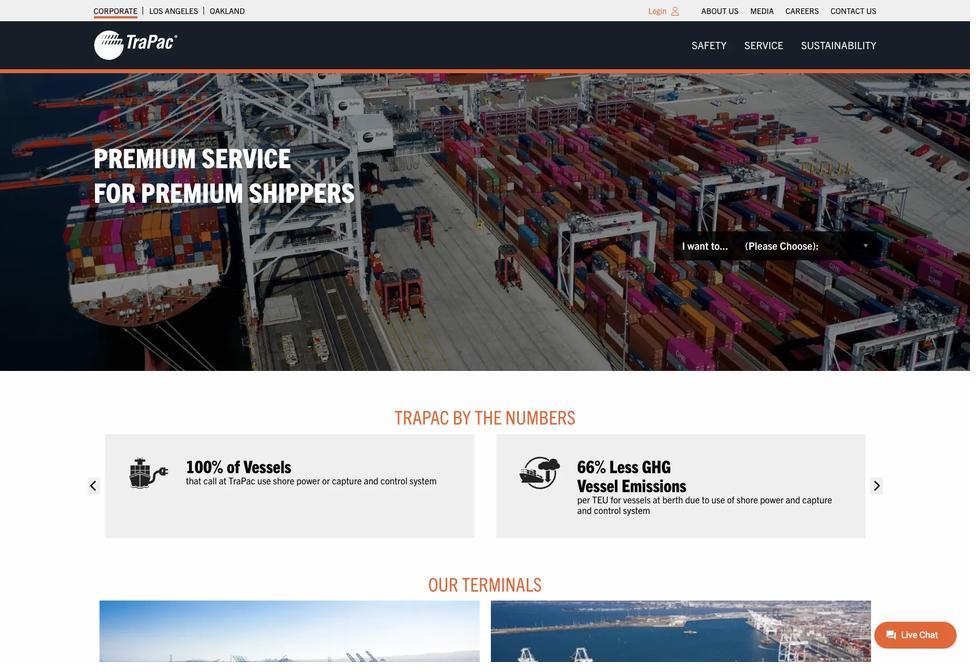 Task type: describe. For each thing, give the bounding box(es) containing it.
safety
[[692, 39, 727, 51]]

about
[[701, 6, 727, 16]]

shore inside 100% of vessels that call at trapac use shore power or capture and control system
[[273, 475, 294, 486]]

control inside 100% of vessels that call at trapac use shore power or capture and control system
[[380, 475, 407, 486]]

capture inside 100% of vessels that call at trapac use shore power or capture and control system
[[332, 475, 362, 486]]

los angeles link
[[149, 3, 198, 18]]

control inside 66% less ghg vessel emissions per teu for vessels at berth due to use of shore power and capture and control system
[[594, 505, 621, 516]]

trapac
[[394, 405, 449, 429]]

per
[[577, 494, 590, 505]]

corporate link
[[94, 3, 137, 18]]

vessel
[[577, 474, 618, 496]]

at inside 100% of vessels that call at trapac use shore power or capture and control system
[[219, 475, 226, 486]]

contact
[[831, 6, 864, 16]]

angeles
[[165, 6, 198, 16]]

oakland link
[[210, 3, 245, 18]]

100% of vessels that call at trapac use shore power or capture and control system
[[186, 455, 437, 486]]

us for contact us
[[866, 6, 876, 16]]

0 vertical spatial premium
[[94, 139, 196, 174]]

100%
[[186, 455, 223, 477]]

system inside 100% of vessels that call at trapac use shore power or capture and control system
[[410, 475, 437, 486]]

power inside 66% less ghg vessel emissions per teu for vessels at berth due to use of shore power and capture and control system
[[760, 494, 784, 505]]

of inside 66% less ghg vessel emissions per teu for vessels at berth due to use of shore power and capture and control system
[[727, 494, 735, 505]]

i want to...
[[682, 239, 728, 252]]

due
[[685, 494, 700, 505]]

ghg
[[642, 455, 671, 477]]

terminals
[[462, 572, 542, 596]]

the
[[475, 405, 502, 429]]

vessels
[[243, 455, 291, 477]]

corporate
[[94, 6, 137, 16]]

to
[[702, 494, 709, 505]]

service link
[[736, 34, 792, 57]]

use inside 100% of vessels that call at trapac use shore power or capture and control system
[[257, 475, 271, 486]]

sustainability link
[[792, 34, 885, 57]]

our
[[428, 572, 458, 596]]

los angeles
[[149, 6, 198, 16]]

1 vertical spatial premium
[[141, 174, 243, 208]]

2 horizontal spatial and
[[786, 494, 800, 505]]

light image
[[671, 7, 679, 16]]

at inside 66% less ghg vessel emissions per teu for vessels at berth due to use of shore power and capture and control system
[[653, 494, 660, 505]]

66%
[[577, 455, 606, 477]]

66% less ghg vessel emissions per teu for vessels at berth due to use of shore power and capture and control system
[[577, 455, 832, 516]]

service inside menu bar
[[744, 39, 783, 51]]

of inside 100% of vessels that call at trapac use shore power or capture and control system
[[227, 455, 240, 477]]

careers
[[786, 6, 819, 16]]

or
[[322, 475, 330, 486]]

premium service for premium shippers
[[94, 139, 355, 208]]

sustainability
[[801, 39, 876, 51]]

corporate image
[[94, 30, 178, 61]]



Task type: locate. For each thing, give the bounding box(es) containing it.
system
[[410, 475, 437, 486], [623, 505, 650, 516]]

media
[[750, 6, 774, 16]]

at
[[219, 475, 226, 486], [653, 494, 660, 505]]

our terminals
[[428, 572, 542, 596]]

0 vertical spatial shore
[[273, 475, 294, 486]]

0 horizontal spatial use
[[257, 475, 271, 486]]

0 vertical spatial control
[[380, 475, 407, 486]]

0 horizontal spatial us
[[728, 6, 739, 16]]

0 horizontal spatial service
[[202, 139, 291, 174]]

numbers
[[505, 405, 576, 429]]

1 vertical spatial power
[[760, 494, 784, 505]]

contact us
[[831, 6, 876, 16]]

login
[[648, 6, 667, 16]]

shore right trapac at bottom
[[273, 475, 294, 486]]

1 vertical spatial control
[[594, 505, 621, 516]]

1 vertical spatial capture
[[802, 494, 832, 505]]

main content containing trapac by the numbers
[[82, 405, 888, 663]]

at left berth
[[653, 494, 660, 505]]

solid image
[[870, 478, 883, 495]]

1 horizontal spatial of
[[727, 494, 735, 505]]

i
[[682, 239, 685, 252]]

1 horizontal spatial control
[[594, 505, 621, 516]]

0 vertical spatial power
[[296, 475, 320, 486]]

us inside "link"
[[728, 6, 739, 16]]

oakland
[[210, 6, 245, 16]]

use right to
[[711, 494, 725, 505]]

0 horizontal spatial system
[[410, 475, 437, 486]]

us
[[728, 6, 739, 16], [866, 6, 876, 16]]

for
[[94, 174, 136, 208]]

1 horizontal spatial us
[[866, 6, 876, 16]]

contact us link
[[831, 3, 876, 18]]

capture inside 66% less ghg vessel emissions per teu for vessels at berth due to use of shore power and capture and control system
[[802, 494, 832, 505]]

less
[[609, 455, 638, 477]]

vessels
[[623, 494, 651, 505]]

shore inside 66% less ghg vessel emissions per teu for vessels at berth due to use of shore power and capture and control system
[[737, 494, 758, 505]]

emissions
[[622, 474, 686, 496]]

safety link
[[683, 34, 736, 57]]

careers link
[[786, 3, 819, 18]]

at right call
[[219, 475, 226, 486]]

0 vertical spatial of
[[227, 455, 240, 477]]

0 vertical spatial service
[[744, 39, 783, 51]]

teu
[[592, 494, 609, 505]]

menu bar containing safety
[[683, 34, 885, 57]]

1 vertical spatial at
[[653, 494, 660, 505]]

of right call
[[227, 455, 240, 477]]

0 vertical spatial at
[[219, 475, 226, 486]]

trapac by the numbers
[[394, 405, 576, 429]]

capture
[[332, 475, 362, 486], [802, 494, 832, 505]]

solid image
[[87, 478, 100, 495]]

1 horizontal spatial at
[[653, 494, 660, 505]]

about us
[[701, 6, 739, 16]]

berth
[[662, 494, 683, 505]]

1 vertical spatial menu bar
[[683, 34, 885, 57]]

main content
[[82, 405, 888, 663]]

1 vertical spatial system
[[623, 505, 650, 516]]

1 horizontal spatial shore
[[737, 494, 758, 505]]

1 vertical spatial use
[[711, 494, 725, 505]]

login link
[[648, 6, 667, 16]]

0 horizontal spatial and
[[364, 475, 378, 486]]

use
[[257, 475, 271, 486], [711, 494, 725, 505]]

control
[[380, 475, 407, 486], [594, 505, 621, 516]]

0 vertical spatial capture
[[332, 475, 362, 486]]

0 horizontal spatial shore
[[273, 475, 294, 486]]

trapac
[[229, 475, 255, 486]]

0 horizontal spatial at
[[219, 475, 226, 486]]

1 vertical spatial of
[[727, 494, 735, 505]]

0 horizontal spatial capture
[[332, 475, 362, 486]]

0 horizontal spatial power
[[296, 475, 320, 486]]

menu bar down careers
[[683, 34, 885, 57]]

service inside premium service for premium shippers
[[202, 139, 291, 174]]

power
[[296, 475, 320, 486], [760, 494, 784, 505]]

los
[[149, 6, 163, 16]]

for
[[611, 494, 621, 505]]

1 horizontal spatial use
[[711, 494, 725, 505]]

of
[[227, 455, 240, 477], [727, 494, 735, 505]]

about us link
[[701, 3, 739, 18]]

service
[[744, 39, 783, 51], [202, 139, 291, 174]]

1 horizontal spatial and
[[577, 505, 592, 516]]

menu bar containing about us
[[696, 3, 882, 18]]

0 horizontal spatial control
[[380, 475, 407, 486]]

1 horizontal spatial system
[[623, 505, 650, 516]]

to...
[[711, 239, 728, 252]]

1 vertical spatial shore
[[737, 494, 758, 505]]

0 vertical spatial menu bar
[[696, 3, 882, 18]]

1 horizontal spatial power
[[760, 494, 784, 505]]

power inside 100% of vessels that call at trapac use shore power or capture and control system
[[296, 475, 320, 486]]

2 us from the left
[[866, 6, 876, 16]]

that
[[186, 475, 201, 486]]

use inside 66% less ghg vessel emissions per teu for vessels at berth due to use of shore power and capture and control system
[[711, 494, 725, 505]]

and inside 100% of vessels that call at trapac use shore power or capture and control system
[[364, 475, 378, 486]]

shippers
[[249, 174, 355, 208]]

system inside 66% less ghg vessel emissions per teu for vessels at berth due to use of shore power and capture and control system
[[623, 505, 650, 516]]

and
[[364, 475, 378, 486], [786, 494, 800, 505], [577, 505, 592, 516]]

menu bar
[[696, 3, 882, 18], [683, 34, 885, 57]]

premium
[[94, 139, 196, 174], [141, 174, 243, 208]]

1 us from the left
[[728, 6, 739, 16]]

1 horizontal spatial service
[[744, 39, 783, 51]]

menu bar up service link
[[696, 3, 882, 18]]

0 vertical spatial use
[[257, 475, 271, 486]]

1 vertical spatial service
[[202, 139, 291, 174]]

by
[[453, 405, 471, 429]]

us right contact
[[866, 6, 876, 16]]

0 vertical spatial system
[[410, 475, 437, 486]]

us right about
[[728, 6, 739, 16]]

shore
[[273, 475, 294, 486], [737, 494, 758, 505]]

want
[[687, 239, 709, 252]]

call
[[203, 475, 217, 486]]

use right trapac at bottom
[[257, 475, 271, 486]]

of right to
[[727, 494, 735, 505]]

0 horizontal spatial of
[[227, 455, 240, 477]]

shore right to
[[737, 494, 758, 505]]

us for about us
[[728, 6, 739, 16]]

media link
[[750, 3, 774, 18]]

1 horizontal spatial capture
[[802, 494, 832, 505]]



Task type: vqa. For each thing, say whether or not it's contained in the screenshot.
expect
no



